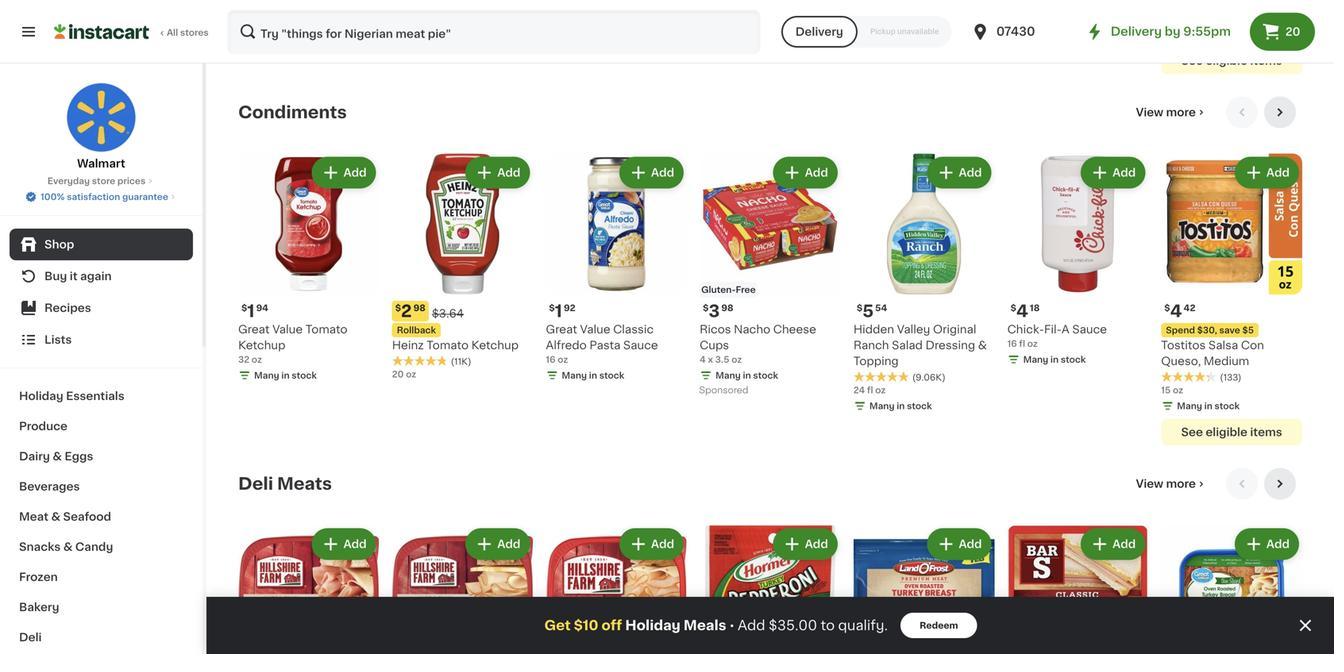 Task type: locate. For each thing, give the bounding box(es) containing it.
ketchup up 32
[[238, 340, 285, 351]]

$5
[[1242, 326, 1254, 335]]

0 vertical spatial see
[[1181, 55, 1203, 66]]

ketchup inside great value tomato ketchup 32 oz
[[238, 340, 285, 351]]

20 inside product group
[[392, 370, 404, 379]]

1 horizontal spatial 16
[[1007, 340, 1017, 348]]

holiday inside treatment tracker modal dialog
[[625, 619, 681, 633]]

walmart
[[77, 158, 125, 169]]

1 items from the top
[[1250, 55, 1282, 66]]

add
[[343, 167, 367, 178], [497, 167, 520, 178], [651, 167, 674, 178], [805, 167, 828, 178], [959, 167, 982, 178], [1113, 167, 1136, 178], [1266, 167, 1290, 178], [343, 539, 367, 550], [497, 539, 520, 550], [651, 539, 674, 550], [805, 539, 828, 550], [959, 539, 982, 550], [1113, 539, 1136, 550], [1266, 539, 1290, 550], [738, 619, 765, 633]]

$ 1 92
[[549, 303, 575, 320]]

1 horizontal spatial value
[[580, 324, 610, 335]]

many
[[254, 3, 279, 11], [1023, 356, 1048, 364], [254, 371, 279, 380], [716, 371, 741, 380], [562, 371, 587, 380], [869, 402, 895, 411], [1177, 402, 1202, 411]]

tostitos
[[1161, 340, 1206, 351]]

1 see from the top
[[1181, 55, 1203, 66]]

20 inside "20" button
[[1286, 26, 1300, 37]]

6 $ from the left
[[857, 304, 863, 313]]

2 items from the top
[[1250, 427, 1282, 438]]

delivery
[[1111, 26, 1162, 37], [796, 26, 843, 37]]

$ 4 42
[[1164, 303, 1196, 320]]

1 vertical spatial sauce
[[623, 340, 658, 351]]

0 vertical spatial view more
[[1136, 107, 1196, 118]]

0 horizontal spatial 1
[[247, 303, 255, 320]]

1 for great value classic alfredo pasta sauce
[[555, 303, 562, 320]]

$ for ricos nacho cheese cups
[[703, 304, 709, 313]]

oz
[[1178, 33, 1188, 42], [1027, 340, 1038, 348], [252, 356, 262, 364], [732, 356, 742, 364], [558, 356, 568, 364], [406, 370, 416, 379], [875, 386, 886, 395], [1173, 386, 1183, 395]]

1 vertical spatial fl
[[867, 386, 873, 395]]

1 ketchup from the left
[[238, 340, 285, 351]]

item carousel region
[[238, 96, 1302, 456], [238, 468, 1302, 654]]

1 1 from the left
[[247, 303, 255, 320]]

1 vertical spatial eligible
[[1206, 427, 1248, 438]]

$ inside $ 5 54
[[857, 304, 863, 313]]

$2.98 original price: $3.64 element
[[392, 301, 533, 322]]

0 horizontal spatial 20
[[392, 370, 404, 379]]

dressing
[[926, 340, 975, 351]]

$ inside $ 4 42
[[1164, 304, 1170, 313]]

see for 2nd see eligible items button from the bottom
[[1181, 55, 1203, 66]]

& for candy
[[63, 542, 73, 553]]

original
[[933, 324, 976, 335]]

1 horizontal spatial deli
[[238, 476, 273, 492]]

1 horizontal spatial sauce
[[1072, 324, 1107, 335]]

2 eligible from the top
[[1206, 427, 1248, 438]]

oz down chick-
[[1027, 340, 1038, 348]]

view for condiments
[[1136, 107, 1163, 118]]

$ for spend $30, save $5
[[1164, 304, 1170, 313]]

$35.00
[[769, 619, 817, 633]]

see
[[1181, 55, 1203, 66], [1181, 427, 1203, 438]]

produce link
[[10, 411, 193, 442]]

(133)
[[1220, 373, 1242, 382]]

0 horizontal spatial ketchup
[[238, 340, 285, 351]]

a
[[1062, 324, 1069, 335]]

2 98 from the left
[[721, 304, 733, 313]]

more for deli meats
[[1166, 479, 1196, 490]]

1 value from the left
[[272, 324, 303, 335]]

$ 1 94
[[241, 303, 268, 320]]

0 vertical spatial eligible
[[1206, 55, 1248, 66]]

9:55pm
[[1183, 26, 1231, 37]]

0 vertical spatial tomato
[[306, 324, 347, 335]]

1 vertical spatial view more button
[[1130, 468, 1213, 500]]

great inside great value tomato ketchup 32 oz
[[238, 324, 270, 335]]

value
[[272, 324, 303, 335], [580, 324, 610, 335]]

& right the dressing
[[978, 340, 987, 351]]

sauce right a
[[1072, 324, 1107, 335]]

0 vertical spatial item carousel region
[[238, 96, 1302, 456]]

buy it again
[[44, 271, 112, 282]]

0 vertical spatial see eligible items button
[[1161, 47, 1302, 74]]

meat & seafood link
[[10, 502, 193, 532]]

0 horizontal spatial value
[[272, 324, 303, 335]]

condiments
[[238, 104, 347, 121]]

(11k)
[[451, 357, 471, 366]]

1 horizontal spatial 98
[[721, 304, 733, 313]]

$ up rollback
[[395, 304, 401, 313]]

fl down chick-
[[1019, 340, 1025, 348]]

sauce down classic
[[623, 340, 658, 351]]

1 horizontal spatial fl
[[1019, 340, 1025, 348]]

1 horizontal spatial holiday
[[625, 619, 681, 633]]

redeem button
[[901, 613, 977, 638]]

eligible down (133)
[[1206, 427, 1248, 438]]

20 for 20
[[1286, 26, 1300, 37]]

topping
[[854, 356, 899, 367]]

1 horizontal spatial great
[[546, 324, 577, 335]]

1 horizontal spatial 4
[[1016, 303, 1028, 320]]

16 down chick-
[[1007, 340, 1017, 348]]

x
[[708, 356, 713, 364]]

value inside great value classic alfredo pasta sauce 16 oz
[[580, 324, 610, 335]]

oz inside the ricos nacho cheese cups 4 x 3.5 oz
[[732, 356, 742, 364]]

value inside great value tomato ketchup 32 oz
[[272, 324, 303, 335]]

1 vertical spatial items
[[1250, 427, 1282, 438]]

$ left 42 at the top
[[1164, 304, 1170, 313]]

snacks & candy link
[[10, 532, 193, 562]]

5 $ from the left
[[549, 304, 555, 313]]

see eligible items button down (133)
[[1161, 419, 1302, 446]]

see eligible items down (133)
[[1181, 427, 1282, 438]]

1 horizontal spatial tomato
[[427, 340, 469, 351]]

deli inside deli link
[[19, 632, 42, 643]]

instacart logo image
[[54, 22, 149, 41]]

1 view from the top
[[1136, 107, 1163, 118]]

0 horizontal spatial 4
[[700, 356, 706, 364]]

1 more from the top
[[1166, 107, 1196, 118]]

1 great from the left
[[238, 324, 270, 335]]

92
[[564, 304, 575, 313]]

0 vertical spatial 16
[[1007, 340, 1017, 348]]

nacho
[[734, 324, 770, 335]]

3.5
[[715, 356, 729, 364]]

2
[[401, 303, 412, 320]]

16 down the alfredo at the left
[[546, 356, 556, 364]]

4
[[1016, 303, 1028, 320], [1170, 303, 1182, 320], [700, 356, 706, 364]]

0 horizontal spatial sauce
[[623, 340, 658, 351]]

1 left 92
[[555, 303, 562, 320]]

& left candy
[[63, 542, 73, 553]]

product group containing 3
[[700, 154, 841, 400]]

4 for spend $30, save $5
[[1170, 303, 1182, 320]]

queso,
[[1161, 356, 1201, 367]]

(761)
[[451, 5, 472, 13]]

see down the 15 oz
[[1181, 427, 1203, 438]]

2 horizontal spatial 4
[[1170, 303, 1182, 320]]

& for eggs
[[53, 451, 62, 462]]

all
[[167, 28, 178, 37]]

sauce inside chick-fil-a sauce 16 fl oz
[[1072, 324, 1107, 335]]

snacks & candy
[[19, 542, 113, 553]]

produce
[[19, 421, 67, 432]]

great up the alfredo at the left
[[546, 324, 577, 335]]

98 for 2
[[413, 304, 426, 313]]

eligible down 9:55pm on the right top of page
[[1206, 55, 1248, 66]]

ketchup up (11k)
[[471, 340, 519, 351]]

fl
[[1019, 340, 1025, 348], [867, 386, 873, 395]]

oz inside great value classic alfredo pasta sauce 16 oz
[[558, 356, 568, 364]]

1 vertical spatial view more
[[1136, 479, 1196, 490]]

4 left 42 at the top
[[1170, 303, 1182, 320]]

all stores
[[167, 28, 209, 37]]

1 vertical spatial 16
[[546, 356, 556, 364]]

fl right 24
[[867, 386, 873, 395]]

1 98 from the left
[[413, 304, 426, 313]]

0 horizontal spatial tomato
[[306, 324, 347, 335]]

spend $30, save $5
[[1166, 326, 1254, 335]]

1 vertical spatial 20
[[392, 370, 404, 379]]

98 for 3
[[721, 304, 733, 313]]

20 oz
[[392, 370, 416, 379]]

$ inside $ 4 18
[[1011, 304, 1016, 313]]

1 vertical spatial see eligible items button
[[1161, 419, 1302, 446]]

98 inside $ 2 98 $3.64
[[413, 304, 426, 313]]

snacks
[[19, 542, 61, 553]]

2 view more button from the top
[[1130, 468, 1213, 500]]

see inside the item carousel region
[[1181, 427, 1203, 438]]

1 vertical spatial holiday
[[625, 619, 681, 633]]

1 $ from the left
[[241, 304, 247, 313]]

deli
[[238, 476, 273, 492], [19, 632, 42, 643]]

off
[[602, 619, 622, 633]]

1 vertical spatial tomato
[[427, 340, 469, 351]]

0 vertical spatial fl
[[1019, 340, 1025, 348]]

gluten-free
[[701, 286, 756, 294]]

2 $ from the left
[[395, 304, 401, 313]]

$ left 54 at the right top of the page
[[857, 304, 863, 313]]

0 vertical spatial see eligible items
[[1181, 55, 1282, 66]]

deli down 'bakery'
[[19, 632, 42, 643]]

spend
[[1166, 326, 1195, 335]]

stock inside many in stock button
[[292, 3, 317, 11]]

98 right 3
[[721, 304, 733, 313]]

beverages
[[19, 481, 80, 492]]

items inside the item carousel region
[[1250, 427, 1282, 438]]

oz right 3.5
[[732, 356, 742, 364]]

1 vertical spatial more
[[1166, 479, 1196, 490]]

16 inside chick-fil-a sauce 16 fl oz
[[1007, 340, 1017, 348]]

1 see eligible items from the top
[[1181, 55, 1282, 66]]

4 for chick-fil-a sauce
[[1016, 303, 1028, 320]]

4 left 18 at the right of the page
[[1016, 303, 1028, 320]]

(9.06k)
[[912, 373, 946, 382]]

4 $ from the left
[[1011, 304, 1016, 313]]

2 great from the left
[[546, 324, 577, 335]]

1 vertical spatial deli
[[19, 632, 42, 643]]

1 horizontal spatial 20
[[1286, 26, 1300, 37]]

deli meats
[[238, 476, 332, 492]]

frozen
[[19, 572, 58, 583]]

4 left x
[[700, 356, 706, 364]]

1 horizontal spatial delivery
[[1111, 26, 1162, 37]]

in inside button
[[281, 3, 290, 11]]

view more for condiments
[[1136, 107, 1196, 118]]

$ inside $ 2 98 $3.64
[[395, 304, 401, 313]]

2 see eligible items from the top
[[1181, 427, 1282, 438]]

20 down heinz
[[392, 370, 404, 379]]

great inside great value classic alfredo pasta sauce 16 oz
[[546, 324, 577, 335]]

again
[[80, 271, 112, 282]]

2 more from the top
[[1166, 479, 1196, 490]]

1 horizontal spatial 1
[[555, 303, 562, 320]]

1 vertical spatial view
[[1136, 479, 1163, 490]]

& left eggs
[[53, 451, 62, 462]]

0 vertical spatial 20
[[1286, 26, 1300, 37]]

product group containing 5
[[854, 154, 995, 416]]

ranch
[[854, 340, 889, 351]]

$ 5 54
[[857, 303, 887, 320]]

0 vertical spatial sauce
[[1072, 324, 1107, 335]]

3 $ from the left
[[703, 304, 709, 313]]

deli for deli meats
[[238, 476, 273, 492]]

0 horizontal spatial great
[[238, 324, 270, 335]]

oz down the alfredo at the left
[[558, 356, 568, 364]]

$ inside $ 1 94
[[241, 304, 247, 313]]

0 vertical spatial view
[[1136, 107, 1163, 118]]

2 see from the top
[[1181, 427, 1203, 438]]

holiday right off
[[625, 619, 681, 633]]

2 value from the left
[[580, 324, 610, 335]]

$ inside $ 3 98
[[703, 304, 709, 313]]

see eligible items down (317)
[[1181, 55, 1282, 66]]

it
[[70, 271, 78, 282]]

see for 2nd see eligible items button from the top of the page
[[1181, 427, 1203, 438]]

20 right (317)
[[1286, 26, 1300, 37]]

2 view from the top
[[1136, 479, 1163, 490]]

delivery inside button
[[796, 26, 843, 37]]

see eligible items button down (317)
[[1161, 47, 1302, 74]]

0 vertical spatial view more button
[[1130, 96, 1213, 128]]

items for 2nd see eligible items button from the bottom
[[1250, 55, 1282, 66]]

2 ketchup from the left
[[471, 340, 519, 351]]

product group
[[546, 0, 687, 58], [1161, 0, 1302, 74], [238, 154, 379, 385], [392, 154, 533, 381], [546, 154, 687, 385], [700, 154, 841, 400], [854, 154, 995, 416], [1007, 154, 1149, 369], [1161, 154, 1302, 446], [238, 525, 379, 654], [392, 525, 533, 654], [546, 525, 687, 654], [700, 525, 841, 654], [854, 525, 995, 654], [1007, 525, 1149, 654], [1161, 525, 1302, 654]]

eggs
[[65, 451, 93, 462]]

oz right 15
[[1173, 386, 1183, 395]]

view more for deli meats
[[1136, 479, 1196, 490]]

$ inside $ 1 92
[[549, 304, 555, 313]]

2 1 from the left
[[555, 303, 562, 320]]

98 right 2
[[413, 304, 426, 313]]

1 view more button from the top
[[1130, 96, 1213, 128]]

see down 4.5 oz
[[1181, 55, 1203, 66]]

1 vertical spatial see eligible items
[[1181, 427, 1282, 438]]

holiday essentials link
[[10, 381, 193, 411]]

tostitos salsa con queso, medium
[[1161, 340, 1264, 367]]

1 horizontal spatial ketchup
[[471, 340, 519, 351]]

98 inside $ 3 98
[[721, 304, 733, 313]]

1 view more from the top
[[1136, 107, 1196, 118]]

fil-
[[1044, 324, 1062, 335]]

7 $ from the left
[[1164, 304, 1170, 313]]

0 vertical spatial deli
[[238, 476, 273, 492]]

sauce
[[1072, 324, 1107, 335], [623, 340, 658, 351]]

98
[[413, 304, 426, 313], [721, 304, 733, 313]]

54
[[875, 304, 887, 313]]

& right meat
[[51, 511, 60, 523]]

1 item carousel region from the top
[[238, 96, 1302, 456]]

$ down 'gluten-'
[[703, 304, 709, 313]]

94
[[256, 304, 268, 313]]

oz right 32
[[252, 356, 262, 364]]

tomato
[[306, 324, 347, 335], [427, 340, 469, 351]]

0 horizontal spatial deli
[[19, 632, 42, 643]]

1 left the 94
[[247, 303, 255, 320]]

great down $ 1 94
[[238, 324, 270, 335]]

1 vertical spatial see
[[1181, 427, 1203, 438]]

deli left meats at the bottom left of page
[[238, 476, 273, 492]]

2 view more from the top
[[1136, 479, 1196, 490]]

0 vertical spatial items
[[1250, 55, 1282, 66]]

$ left 18 at the right of the page
[[1011, 304, 1016, 313]]

holiday up produce
[[19, 391, 63, 402]]

add button
[[313, 158, 375, 187], [467, 158, 528, 187], [621, 158, 682, 187], [775, 158, 836, 187], [929, 158, 990, 187], [1082, 158, 1144, 187], [1236, 158, 1298, 187], [313, 530, 375, 559], [467, 530, 528, 559], [621, 530, 682, 559], [775, 530, 836, 559], [929, 530, 990, 559], [1082, 530, 1144, 559], [1236, 530, 1298, 559]]

100% satisfaction guarantee button
[[25, 187, 178, 203]]

qualify.
[[838, 619, 888, 633]]

$ left the 94
[[241, 304, 247, 313]]

•
[[729, 619, 735, 632]]

1 vertical spatial item carousel region
[[238, 468, 1302, 654]]

delivery button
[[781, 16, 858, 48]]

hidden
[[854, 324, 894, 335]]

0 horizontal spatial 98
[[413, 304, 426, 313]]

20 for 20 oz
[[392, 370, 404, 379]]

Search field
[[229, 11, 759, 52]]

$ left 92
[[549, 304, 555, 313]]

0 vertical spatial more
[[1166, 107, 1196, 118]]

2 item carousel region from the top
[[238, 468, 1302, 654]]

view more button
[[1130, 96, 1213, 128], [1130, 468, 1213, 500]]

delivery for delivery by 9:55pm
[[1111, 26, 1162, 37]]

0 horizontal spatial holiday
[[19, 391, 63, 402]]

None search field
[[227, 10, 761, 54]]

delivery for delivery
[[796, 26, 843, 37]]

0 horizontal spatial 16
[[546, 356, 556, 364]]

rollback
[[397, 326, 436, 335]]

(246)
[[605, 5, 628, 13]]

0 horizontal spatial delivery
[[796, 26, 843, 37]]



Task type: vqa. For each thing, say whether or not it's contained in the screenshot.
second the Great from the left
yes



Task type: describe. For each thing, give the bounding box(es) containing it.
42
[[1184, 304, 1196, 313]]

satisfaction
[[67, 193, 120, 201]]

item carousel region containing deli meats
[[238, 468, 1302, 654]]

ketchup inside product group
[[471, 340, 519, 351]]

0 vertical spatial holiday
[[19, 391, 63, 402]]

more for condiments
[[1166, 107, 1196, 118]]

treatment tracker modal dialog
[[206, 597, 1334, 654]]

delivery by 9:55pm link
[[1085, 22, 1231, 41]]

great value tomato ketchup 32 oz
[[238, 324, 347, 364]]

oz down heinz
[[406, 370, 416, 379]]

15 oz
[[1161, 386, 1183, 395]]

value for ketchup
[[272, 324, 303, 335]]

seafood
[[63, 511, 111, 523]]

beverages link
[[10, 472, 193, 502]]

prices
[[117, 177, 146, 185]]

hidden valley original ranch salad dressing & topping
[[854, 324, 987, 367]]

07430 button
[[971, 10, 1066, 54]]

cups
[[700, 340, 729, 351]]

great for great value classic alfredo pasta sauce
[[546, 324, 577, 335]]

meat
[[19, 511, 48, 523]]

get $10 off holiday meals • add $35.00 to qualify.
[[544, 619, 888, 633]]

holiday essentials
[[19, 391, 124, 402]]

lists
[[44, 334, 72, 345]]

recipes link
[[10, 292, 193, 324]]

salsa
[[1209, 340, 1238, 351]]

heinz tomato ketchup
[[392, 340, 519, 351]]

many in stock inside button
[[254, 3, 317, 11]]

oz right 4.5
[[1178, 33, 1188, 42]]

con
[[1241, 340, 1264, 351]]

$3.64
[[432, 308, 464, 319]]

buy
[[44, 271, 67, 282]]

& inside hidden valley original ranch salad dressing & topping
[[978, 340, 987, 351]]

3
[[709, 303, 720, 320]]

4.5 oz
[[1161, 33, 1188, 42]]

redeem
[[920, 621, 958, 630]]

to
[[821, 619, 835, 633]]

see eligible items for 2nd see eligible items button from the top of the page
[[1181, 427, 1282, 438]]

everyday store prices
[[47, 177, 146, 185]]

alfredo
[[546, 340, 587, 351]]

guarantee
[[122, 193, 168, 201]]

item carousel region containing condiments
[[238, 96, 1302, 456]]

shop
[[44, 239, 74, 250]]

chick-fil-a sauce 16 fl oz
[[1007, 324, 1107, 348]]

$ 2 98 $3.64
[[395, 303, 464, 320]]

view more button for condiments
[[1130, 96, 1213, 128]]

store
[[92, 177, 115, 185]]

walmart logo image
[[66, 83, 136, 152]]

medium
[[1204, 356, 1249, 367]]

free
[[736, 286, 756, 294]]

everyday
[[47, 177, 90, 185]]

candy
[[75, 542, 113, 553]]

delivery by 9:55pm
[[1111, 26, 1231, 37]]

recipes
[[44, 303, 91, 314]]

100%
[[41, 193, 65, 201]]

0 horizontal spatial fl
[[867, 386, 873, 395]]

view more button for deli meats
[[1130, 468, 1213, 500]]

32
[[238, 356, 249, 364]]

2 see eligible items button from the top
[[1161, 419, 1302, 446]]

value for alfredo
[[580, 324, 610, 335]]

1 eligible from the top
[[1206, 55, 1248, 66]]

& for seafood
[[51, 511, 60, 523]]

$ for hidden valley original ranch salad dressing & topping
[[857, 304, 863, 313]]

deli link
[[10, 623, 193, 653]]

many in stock button
[[238, 0, 379, 17]]

16 inside great value classic alfredo pasta sauce 16 oz
[[546, 356, 556, 364]]

15
[[1161, 386, 1171, 395]]

product group containing 2
[[392, 154, 533, 381]]

$ for great value tomato ketchup
[[241, 304, 247, 313]]

tomato inside great value tomato ketchup 32 oz
[[306, 324, 347, 335]]

items for 2nd see eligible items button from the top of the page
[[1250, 427, 1282, 438]]

chick-
[[1007, 324, 1044, 335]]

get
[[544, 619, 571, 633]]

deli for deli
[[19, 632, 42, 643]]

walmart link
[[66, 83, 136, 172]]

$10
[[574, 619, 598, 633]]

dairy & eggs link
[[10, 442, 193, 472]]

sponsored badge image
[[700, 386, 748, 396]]

save
[[1219, 326, 1240, 335]]

great for great value tomato ketchup
[[238, 324, 270, 335]]

$ for chick-fil-a sauce
[[1011, 304, 1016, 313]]

bakery
[[19, 602, 59, 613]]

buy it again link
[[10, 260, 193, 292]]

by
[[1165, 26, 1181, 37]]

bakery link
[[10, 592, 193, 623]]

(317)
[[1220, 21, 1241, 29]]

fl inside chick-fil-a sauce 16 fl oz
[[1019, 340, 1025, 348]]

1 for great value tomato ketchup
[[247, 303, 255, 320]]

1 see eligible items button from the top
[[1161, 47, 1302, 74]]

service type group
[[781, 16, 952, 48]]

great value classic alfredo pasta sauce 16 oz
[[546, 324, 658, 364]]

view for deli meats
[[1136, 479, 1163, 490]]

frozen link
[[10, 562, 193, 592]]

5
[[863, 303, 874, 320]]

dairy & eggs
[[19, 451, 93, 462]]

everyday store prices link
[[47, 175, 155, 187]]

see eligible items for 2nd see eligible items button from the bottom
[[1181, 55, 1282, 66]]

oz inside great value tomato ketchup 32 oz
[[252, 356, 262, 364]]

many inside button
[[254, 3, 279, 11]]

stores
[[180, 28, 209, 37]]

oz right 24
[[875, 386, 886, 395]]

essentials
[[66, 391, 124, 402]]

meats
[[277, 476, 332, 492]]

4 inside the ricos nacho cheese cups 4 x 3.5 oz
[[700, 356, 706, 364]]

cheese
[[773, 324, 816, 335]]

gluten-
[[701, 286, 736, 294]]

$ for great value classic alfredo pasta sauce
[[549, 304, 555, 313]]

sauce inside great value classic alfredo pasta sauce 16 oz
[[623, 340, 658, 351]]

4.5
[[1161, 33, 1176, 42]]

24 fl oz
[[854, 386, 886, 395]]

24
[[854, 386, 865, 395]]

oz inside chick-fil-a sauce 16 fl oz
[[1027, 340, 1038, 348]]

tomato inside product group
[[427, 340, 469, 351]]

$ 4 18
[[1011, 303, 1040, 320]]

add inside treatment tracker modal dialog
[[738, 619, 765, 633]]

classic
[[613, 324, 654, 335]]



